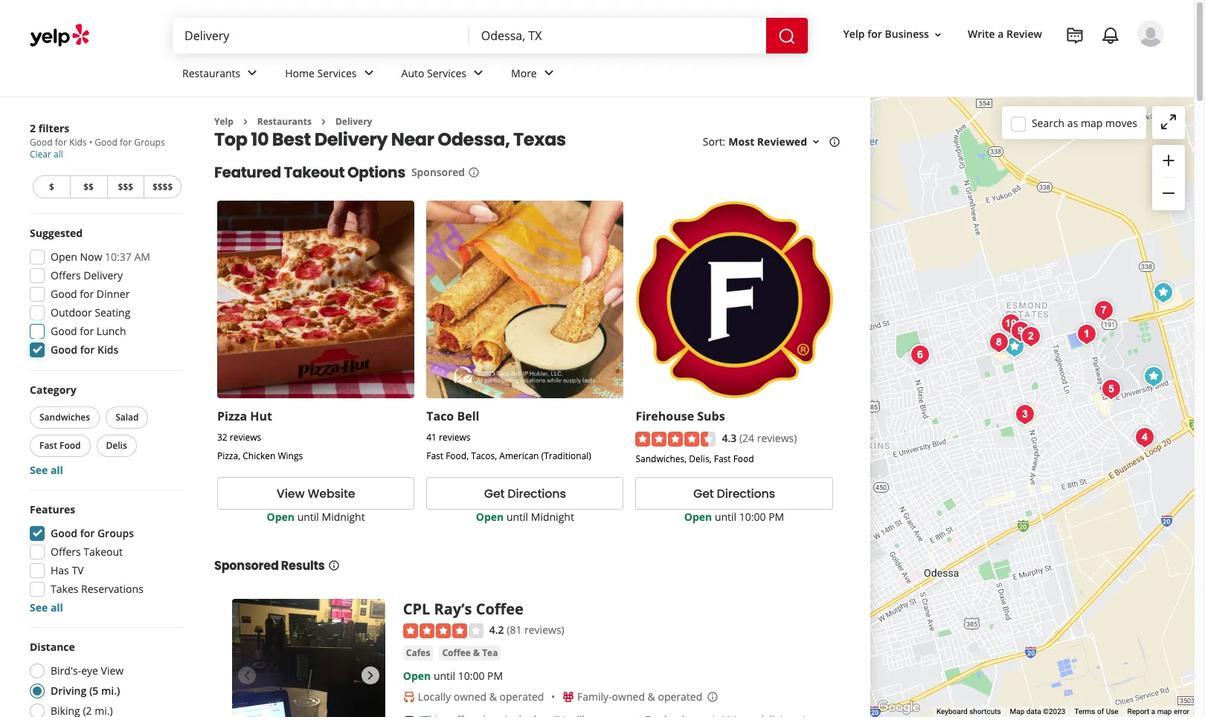 Task type: vqa. For each thing, say whether or not it's contained in the screenshot.
the Search for Search
no



Task type: locate. For each thing, give the bounding box(es) containing it.
1 get from the left
[[484, 485, 505, 503]]

owned right locally
[[454, 691, 487, 705]]

owned right 16 family owned v2 image at the bottom
[[612, 691, 645, 705]]

24 chevron down v2 image
[[243, 64, 261, 82], [540, 64, 558, 82]]

1 16 chevron right v2 image from the left
[[239, 116, 251, 128]]

24 chevron down v2 image
[[360, 64, 378, 82], [469, 64, 487, 82]]

1 vertical spatial 10:00
[[458, 670, 485, 684]]

a right report on the right of page
[[1151, 708, 1156, 717]]

24 chevron down v2 image right auto services
[[469, 64, 487, 82]]

until down sandwiches, delis, fast food
[[715, 510, 737, 525]]

fast down sandwiches button
[[39, 440, 57, 452]]

open down view website
[[267, 510, 295, 525]]

user actions element
[[831, 19, 1185, 110]]

1 horizontal spatial 24 chevron down v2 image
[[469, 64, 487, 82]]

option group containing distance
[[25, 641, 185, 718]]

0 vertical spatial restaurants
[[182, 66, 240, 80]]

open for firehouse subs
[[684, 510, 712, 525]]

data
[[1027, 708, 1041, 717]]

24 chevron down v2 image inside the auto services link
[[469, 64, 487, 82]]

keyboard
[[937, 708, 968, 717]]

1 vertical spatial see
[[30, 601, 48, 615]]

food down (24
[[733, 453, 754, 466]]

1 vertical spatial offers
[[51, 545, 81, 559]]

sponsored results
[[214, 558, 325, 575]]

41
[[426, 431, 437, 444]]

2 get directions link from the left
[[636, 478, 833, 510]]

distance
[[30, 641, 75, 655]]

$$ button
[[70, 176, 107, 199]]

16 chevron down v2 image for most reviewed
[[810, 136, 822, 148]]

delivery down open now 10:37 am
[[84, 269, 123, 283]]

0 vertical spatial yelp
[[843, 27, 865, 41]]

business
[[885, 27, 929, 41]]

16 chevron down v2 image right business
[[932, 29, 944, 41]]

map for moves
[[1081, 116, 1103, 130]]

1 horizontal spatial open until midnight
[[476, 510, 574, 525]]

2 see all button from the top
[[30, 601, 63, 615]]

0 horizontal spatial yelp
[[214, 115, 233, 128]]

fast
[[39, 440, 57, 452], [426, 450, 443, 462], [714, 453, 731, 466]]

1 directions from the left
[[508, 485, 566, 503]]

yelp for business
[[843, 27, 929, 41]]

error
[[1174, 708, 1190, 717]]

write a review link
[[962, 21, 1048, 48]]

24 chevron down v2 image right more
[[540, 64, 558, 82]]

open until midnight for website
[[267, 510, 365, 525]]

1 horizontal spatial 16 info v2 image
[[468, 167, 480, 179]]

1 vertical spatial open until 10:00 pm
[[403, 670, 503, 684]]

0 vertical spatial map
[[1081, 116, 1103, 130]]

& right family-
[[648, 691, 655, 705]]

1 see all from the top
[[30, 464, 63, 478]]

2 get from the left
[[693, 485, 714, 503]]

good down features
[[51, 527, 77, 541]]

offers up good for dinner
[[51, 269, 81, 283]]

until down american
[[507, 510, 528, 525]]

2 see from the top
[[30, 601, 48, 615]]

tacos,
[[471, 450, 497, 462]]

1 vertical spatial takeout
[[84, 545, 123, 559]]

Near text field
[[481, 28, 754, 44]]

open down "tacos,"
[[476, 510, 504, 525]]

filters
[[38, 121, 69, 135]]

sponsored left results
[[214, 558, 279, 575]]

sponsored for sponsored
[[411, 165, 465, 180]]

16 info v2 image right reviewed
[[829, 136, 841, 148]]

open until midnight
[[267, 510, 365, 525], [476, 510, 574, 525]]

0 horizontal spatial get directions link
[[426, 478, 624, 510]]

1 horizontal spatial get directions
[[693, 485, 775, 503]]

takeout down good for groups
[[84, 545, 123, 559]]

see for features
[[30, 601, 48, 615]]

0 vertical spatial view
[[277, 485, 305, 503]]

0 horizontal spatial kids
[[69, 136, 87, 149]]

all inside 2 filters good for kids • good for groups clear all
[[54, 148, 63, 161]]

a for report
[[1151, 708, 1156, 717]]

services right home on the top of page
[[317, 66, 357, 80]]

until for pizza hut
[[297, 510, 319, 525]]

for right • at the left of the page
[[120, 136, 132, 149]]

brad k. image
[[1138, 20, 1164, 47]]

get for firehouse subs
[[693, 485, 714, 503]]

map for error
[[1157, 708, 1172, 717]]

map right as
[[1081, 116, 1103, 130]]

1 services from the left
[[317, 66, 357, 80]]

1 vertical spatial 16 info v2 image
[[468, 167, 480, 179]]

delivery down home services link
[[335, 115, 372, 128]]

restaurants up yelp link
[[182, 66, 240, 80]]

all down fast food button
[[51, 464, 63, 478]]

taco
[[426, 408, 454, 425]]

16 info v2 image for featured takeout options
[[468, 167, 480, 179]]

1 vertical spatial pm
[[487, 670, 503, 684]]

2 open until midnight from the left
[[476, 510, 574, 525]]

directions down (24
[[717, 485, 775, 503]]

yelp inside button
[[843, 27, 865, 41]]

groups up $$$$ button
[[134, 136, 165, 149]]

24 chevron down v2 image for home services
[[360, 64, 378, 82]]

0 horizontal spatial &
[[473, 648, 480, 660]]

mcalister's deli image
[[984, 328, 1014, 358]]

services right auto
[[427, 66, 467, 80]]

see
[[30, 464, 48, 478], [30, 601, 48, 615]]

open down delis,
[[684, 510, 712, 525]]

offers for has
[[51, 545, 81, 559]]

mi.)
[[101, 684, 120, 699]]

1 vertical spatial restaurants
[[257, 115, 312, 128]]

2 services from the left
[[427, 66, 467, 80]]

for up "offers takeout"
[[80, 527, 95, 541]]

open
[[51, 250, 77, 264], [267, 510, 295, 525], [476, 510, 504, 525], [684, 510, 712, 525], [403, 670, 431, 684]]

open until 10:00 pm
[[684, 510, 784, 525], [403, 670, 503, 684]]

0 horizontal spatial get
[[484, 485, 505, 503]]

offers for good
[[51, 269, 81, 283]]

24 chevron down v2 image left home on the top of page
[[243, 64, 261, 82]]

use
[[1106, 708, 1119, 717]]

more
[[511, 66, 537, 80]]

1 horizontal spatial none field
[[481, 28, 754, 44]]

0 horizontal spatial 16 chevron right v2 image
[[239, 116, 251, 128]]

1 horizontal spatial kids
[[97, 343, 119, 357]]

0 horizontal spatial sponsored
[[214, 558, 279, 575]]

restaurants inside business categories element
[[182, 66, 240, 80]]

16 info v2 image down odessa,
[[468, 167, 480, 179]]

1 vertical spatial reviews)
[[525, 623, 564, 638]]

get down delis,
[[693, 485, 714, 503]]

reviews) right (81
[[525, 623, 564, 638]]

see down fast food button
[[30, 464, 48, 478]]

& down 'tea'
[[489, 691, 497, 705]]

top 10 best delivery near odessa, texas
[[214, 128, 566, 152]]

1 offers from the top
[[51, 269, 81, 283]]

cafes button
[[403, 647, 433, 662]]

hut
[[250, 408, 272, 425]]

0 horizontal spatial coffee
[[442, 648, 471, 660]]

0 vertical spatial reviews)
[[757, 431, 797, 445]]

0 horizontal spatial 16 info v2 image
[[328, 560, 340, 572]]

1 horizontal spatial reviews
[[439, 431, 471, 444]]

offers takeout
[[51, 545, 123, 559]]

1 vertical spatial 16 chevron down v2 image
[[810, 136, 822, 148]]

16 chevron down v2 image inside yelp for business button
[[932, 29, 944, 41]]

2 none field from the left
[[481, 28, 754, 44]]

yelp left business
[[843, 27, 865, 41]]

1 see from the top
[[30, 464, 48, 478]]

services for auto services
[[427, 66, 467, 80]]

group containing suggested
[[25, 226, 185, 362]]

coffee down "4.2 star rating" image
[[442, 648, 471, 660]]

1 owned from the left
[[454, 691, 487, 705]]

16 info v2 image right results
[[328, 560, 340, 572]]

2 vertical spatial all
[[51, 601, 63, 615]]

top
[[214, 128, 247, 152]]

good down good for lunch
[[51, 343, 77, 357]]

yelp for yelp for business
[[843, 27, 865, 41]]

outdoor
[[51, 306, 92, 320]]

0 vertical spatial coffee
[[476, 600, 524, 620]]

1 vertical spatial see all button
[[30, 601, 63, 615]]

16 chevron right v2 image for restaurants
[[239, 116, 251, 128]]

offers up "has tv"
[[51, 545, 81, 559]]

sandwiches, delis, fast food
[[636, 453, 754, 466]]

midnight
[[322, 510, 365, 525], [531, 510, 574, 525]]

0 horizontal spatial reviews
[[230, 431, 261, 444]]

2 reviews from the left
[[439, 431, 471, 444]]

get directions link down american
[[426, 478, 624, 510]]

owned for family-
[[612, 691, 645, 705]]

0 horizontal spatial food
[[60, 440, 81, 452]]

1 vertical spatial all
[[51, 464, 63, 478]]

open until 10:00 pm down delis,
[[684, 510, 784, 525]]

24 chevron down v2 image inside more link
[[540, 64, 558, 82]]

see all button for category
[[30, 464, 63, 478]]

get directions down american
[[484, 485, 566, 503]]

zoom out image
[[1160, 185, 1178, 203]]

open until midnight down american
[[476, 510, 574, 525]]

for inside button
[[868, 27, 882, 41]]

16 chevron right v2 image
[[239, 116, 251, 128], [318, 116, 330, 128]]

None search field
[[173, 18, 811, 54]]

0 horizontal spatial directions
[[508, 485, 566, 503]]

16 chevron down v2 image right reviewed
[[810, 136, 822, 148]]

pizza hut image
[[1139, 362, 1168, 392]]

for down "filters"
[[55, 136, 67, 149]]

operated for locally owned & operated
[[500, 691, 544, 705]]

0 vertical spatial see all button
[[30, 464, 63, 478]]

2 get directions from the left
[[693, 485, 775, 503]]

group containing features
[[25, 503, 185, 616]]

kids
[[69, 136, 87, 149], [97, 343, 119, 357]]

directions for taco bell
[[508, 485, 566, 503]]

good for good for lunch
[[51, 324, 77, 339]]

a right the write
[[998, 27, 1004, 41]]

view
[[277, 485, 305, 503], [101, 664, 124, 679]]

2 horizontal spatial fast
[[714, 453, 731, 466]]

16 locally owned v2 image
[[403, 692, 415, 704]]

big daddy's catfish & chicken image
[[905, 341, 935, 371]]

option group
[[25, 641, 185, 718]]

1 midnight from the left
[[322, 510, 365, 525]]

home
[[285, 66, 315, 80]]

get directions link
[[426, 478, 624, 510], [636, 478, 833, 510]]

(24
[[739, 431, 754, 445]]

0 horizontal spatial map
[[1081, 116, 1103, 130]]

1 horizontal spatial reviews)
[[757, 431, 797, 445]]

view inside view website link
[[277, 485, 305, 503]]

2 owned from the left
[[612, 691, 645, 705]]

1 open until midnight from the left
[[267, 510, 365, 525]]

1 horizontal spatial open until 10:00 pm
[[684, 510, 784, 525]]

1 horizontal spatial yelp
[[843, 27, 865, 41]]

$$$$
[[152, 181, 173, 193]]

1 horizontal spatial fast
[[426, 450, 443, 462]]

0 horizontal spatial services
[[317, 66, 357, 80]]

1 operated from the left
[[500, 691, 544, 705]]

open up 16 locally owned v2 image
[[403, 670, 431, 684]]

0 horizontal spatial a
[[998, 27, 1004, 41]]

coffee & tea button
[[439, 647, 501, 662]]

1 horizontal spatial pm
[[769, 510, 784, 525]]

1 24 chevron down v2 image from the left
[[243, 64, 261, 82]]

1 horizontal spatial &
[[489, 691, 497, 705]]

2 offers from the top
[[51, 545, 81, 559]]

los caporales authentic mexican restaurant image
[[1000, 333, 1029, 362]]

0 horizontal spatial 10:00
[[458, 670, 485, 684]]

coffee
[[476, 600, 524, 620], [442, 648, 471, 660]]

get directions link for firehouse subs
[[636, 478, 833, 510]]

cpl
[[403, 600, 430, 620]]

0 vertical spatial all
[[54, 148, 63, 161]]

most reviewed button
[[729, 135, 822, 149]]

operated
[[500, 691, 544, 705], [658, 691, 702, 705]]

directions
[[508, 485, 566, 503], [717, 485, 775, 503]]

1 see all button from the top
[[30, 464, 63, 478]]

view up mi.)
[[101, 664, 124, 679]]

2 16 chevron right v2 image from the left
[[318, 116, 330, 128]]

1 vertical spatial a
[[1151, 708, 1156, 717]]

takeout for featured
[[284, 162, 345, 183]]

see all down fast food button
[[30, 464, 63, 478]]

None field
[[185, 28, 457, 44], [481, 28, 754, 44]]

good down outdoor
[[51, 324, 77, 339]]

cpl ray's coffee link
[[403, 600, 524, 620]]

4.3 (24 reviews)
[[722, 431, 797, 445]]

2 24 chevron down v2 image from the left
[[469, 64, 487, 82]]

zoom in image
[[1160, 152, 1178, 169]]

midnight down website
[[322, 510, 365, 525]]

takeout down best
[[284, 162, 345, 183]]

reviews down pizza hut link at the bottom
[[230, 431, 261, 444]]

& for locally
[[489, 691, 497, 705]]

1 horizontal spatial sponsored
[[411, 165, 465, 180]]

16 chevron right v2 image for delivery
[[318, 116, 330, 128]]

pizza hut 32 reviews pizza, chicken wings
[[217, 408, 303, 462]]

2 24 chevron down v2 image from the left
[[540, 64, 558, 82]]

0 vertical spatial pm
[[769, 510, 784, 525]]

get directions for firehouse subs
[[693, 485, 775, 503]]

4.2 star rating image
[[403, 625, 483, 639]]

featured takeout options
[[214, 162, 405, 183]]

0 horizontal spatial midnight
[[322, 510, 365, 525]]

reviews) for 4.2 (81 reviews)
[[525, 623, 564, 638]]

takeout for offers
[[84, 545, 123, 559]]

2 midnight from the left
[[531, 510, 574, 525]]

salad button
[[106, 407, 148, 429]]

open until 10:00 pm up locally
[[403, 670, 503, 684]]

delivery link
[[335, 115, 372, 128]]

fast right delis,
[[714, 453, 731, 466]]

1 horizontal spatial restaurants
[[257, 115, 312, 128]]

reviews inside taco bell 41 reviews fast food, tacos, american (traditional)
[[439, 431, 471, 444]]

cpl ray's coffee
[[403, 600, 524, 620]]

1 horizontal spatial 16 chevron right v2 image
[[318, 116, 330, 128]]

fast down 41
[[426, 450, 443, 462]]

1 reviews from the left
[[230, 431, 261, 444]]

0 horizontal spatial none field
[[185, 28, 457, 44]]

1 vertical spatial view
[[101, 664, 124, 679]]

1 get directions from the left
[[484, 485, 566, 503]]

16 info v2 image
[[829, 136, 841, 148], [468, 167, 480, 179], [328, 560, 340, 572]]

volcano image
[[1016, 322, 1046, 352]]

none field up business categories element
[[481, 28, 754, 44]]

family-owned & operated
[[577, 691, 702, 705]]

expand map image
[[1160, 113, 1178, 131]]

24 chevron down v2 image inside home services link
[[360, 64, 378, 82]]

until down view website
[[297, 510, 319, 525]]

view down wings
[[277, 485, 305, 503]]

0 horizontal spatial owned
[[454, 691, 487, 705]]

0 horizontal spatial restaurants
[[182, 66, 240, 80]]

for down offers delivery
[[80, 287, 94, 301]]

get down "tacos,"
[[484, 485, 505, 503]]

kids left • at the left of the page
[[69, 136, 87, 149]]

map data ©2023
[[1010, 708, 1066, 717]]

am
[[134, 250, 150, 264]]

4.2
[[489, 623, 504, 638]]

1 horizontal spatial coffee
[[476, 600, 524, 620]]

services for home services
[[317, 66, 357, 80]]

10:00
[[739, 510, 766, 525], [458, 670, 485, 684]]

0 horizontal spatial open until 10:00 pm
[[403, 670, 503, 684]]

info icon image
[[707, 692, 719, 703], [707, 692, 719, 703]]

projects image
[[1066, 27, 1084, 45]]

see all button down fast food button
[[30, 464, 63, 478]]

1 vertical spatial yelp
[[214, 115, 233, 128]]

good for good for groups
[[51, 527, 77, 541]]

reviews up food,
[[439, 431, 471, 444]]

0 vertical spatial groups
[[134, 136, 165, 149]]

fast inside button
[[39, 440, 57, 452]]

1 horizontal spatial view
[[277, 485, 305, 503]]

1 horizontal spatial owned
[[612, 691, 645, 705]]

0 horizontal spatial reviews)
[[525, 623, 564, 638]]

2 operated from the left
[[658, 691, 702, 705]]

1 horizontal spatial 16 chevron down v2 image
[[932, 29, 944, 41]]

coffee & tea
[[442, 648, 498, 660]]

0 vertical spatial 16 info v2 image
[[829, 136, 841, 148]]

most
[[729, 135, 755, 149]]

0 vertical spatial kids
[[69, 136, 87, 149]]

groups up "offers takeout"
[[97, 527, 134, 541]]

a for write
[[998, 27, 1004, 41]]

16 chevron right v2 image left delivery link
[[318, 116, 330, 128]]

0 horizontal spatial fast
[[39, 440, 57, 452]]

0 vertical spatial food
[[60, 440, 81, 452]]

a inside write a review link
[[998, 27, 1004, 41]]

midnight down the (traditional)
[[531, 510, 574, 525]]

2 see all from the top
[[30, 601, 63, 615]]

website
[[308, 485, 355, 503]]

1 horizontal spatial operated
[[658, 691, 702, 705]]

16 chevron right v2 image right yelp link
[[239, 116, 251, 128]]

0 horizontal spatial get directions
[[484, 485, 566, 503]]

$$$
[[118, 181, 133, 193]]

see all
[[30, 464, 63, 478], [30, 601, 63, 615]]

get directions for taco bell
[[484, 485, 566, 503]]

bird's-
[[51, 664, 81, 679]]

all right clear on the left of the page
[[54, 148, 63, 161]]

view website
[[277, 485, 355, 503]]

see up distance
[[30, 601, 48, 615]]

1 vertical spatial sponsored
[[214, 558, 279, 575]]

16 chevron down v2 image inside the most reviewed dropdown button
[[810, 136, 822, 148]]

none field up home services
[[185, 28, 457, 44]]

1 horizontal spatial food
[[733, 453, 754, 466]]

1 horizontal spatial a
[[1151, 708, 1156, 717]]

2 directions from the left
[[717, 485, 775, 503]]

good up outdoor
[[51, 287, 77, 301]]

see all button down takes
[[30, 601, 63, 615]]

owned for locally
[[454, 691, 487, 705]]

open for taco bell
[[476, 510, 504, 525]]

for for dinner
[[80, 287, 94, 301]]

coffee up 4.2
[[476, 600, 524, 620]]

for left business
[[868, 27, 882, 41]]

all
[[54, 148, 63, 161], [51, 464, 63, 478], [51, 601, 63, 615]]

map left error
[[1157, 708, 1172, 717]]

food down sandwiches button
[[60, 440, 81, 452]]

0 horizontal spatial 24 chevron down v2 image
[[243, 64, 261, 82]]

1 vertical spatial see all
[[30, 601, 63, 615]]

open for pizza hut
[[267, 510, 295, 525]]

good for good for dinner
[[51, 287, 77, 301]]

0 vertical spatial see all
[[30, 464, 63, 478]]

reviews inside pizza hut 32 reviews pizza, chicken wings
[[230, 431, 261, 444]]

2 filters good for kids • good for groups clear all
[[30, 121, 165, 161]]

restaurants link up yelp link
[[170, 54, 273, 97]]

directions down american
[[508, 485, 566, 503]]

1 horizontal spatial get
[[693, 485, 714, 503]]

0 vertical spatial sponsored
[[411, 165, 465, 180]]

1 horizontal spatial takeout
[[284, 162, 345, 183]]

1 horizontal spatial midnight
[[531, 510, 574, 525]]

a
[[998, 27, 1004, 41], [1151, 708, 1156, 717]]

1 horizontal spatial directions
[[717, 485, 775, 503]]

1 none field from the left
[[185, 28, 457, 44]]

coffee inside button
[[442, 648, 471, 660]]

get directions down delis,
[[693, 485, 775, 503]]

all down takes
[[51, 601, 63, 615]]

open until midnight down view website
[[267, 510, 365, 525]]

1 horizontal spatial 10:00
[[739, 510, 766, 525]]

1 horizontal spatial map
[[1157, 708, 1172, 717]]

group
[[1152, 145, 1185, 211], [25, 226, 185, 362], [27, 383, 185, 478], [25, 503, 185, 616]]

yelp left the 10
[[214, 115, 233, 128]]

for down good for lunch
[[80, 343, 95, 357]]

see all down takes
[[30, 601, 63, 615]]

sponsored down near
[[411, 165, 465, 180]]

kids inside 2 filters good for kids • good for groups clear all
[[69, 136, 87, 149]]

0 vertical spatial 16 chevron down v2 image
[[932, 29, 944, 41]]

get directions link down delis,
[[636, 478, 833, 510]]

reviews for get
[[439, 431, 471, 444]]

& left 'tea'
[[473, 648, 480, 660]]

restaurants link down home on the top of page
[[257, 115, 312, 128]]

1 get directions link from the left
[[426, 478, 624, 510]]

has tv
[[51, 564, 84, 578]]

1 horizontal spatial get directions link
[[636, 478, 833, 510]]

0 vertical spatial offers
[[51, 269, 81, 283]]

business categories element
[[170, 54, 1164, 97]]

directions for firehouse subs
[[717, 485, 775, 503]]

restaurants down home on the top of page
[[257, 115, 312, 128]]

reviews) right (24
[[757, 431, 797, 445]]

1 24 chevron down v2 image from the left
[[360, 64, 378, 82]]

16 chevron down v2 image
[[932, 29, 944, 41], [810, 136, 822, 148]]

24 chevron down v2 image left auto
[[360, 64, 378, 82]]

fast inside taco bell 41 reviews fast food, tacos, american (traditional)
[[426, 450, 443, 462]]

0 horizontal spatial takeout
[[84, 545, 123, 559]]

kids down lunch at the top of the page
[[97, 343, 119, 357]]

0 horizontal spatial operated
[[500, 691, 544, 705]]

takes reservations
[[51, 583, 143, 597]]

good for lunch
[[51, 324, 126, 339]]

1 horizontal spatial services
[[427, 66, 467, 80]]



Task type: describe. For each thing, give the bounding box(es) containing it.
24 chevron down v2 image for more
[[540, 64, 558, 82]]

slideshow element
[[232, 600, 385, 718]]

locally owned & operated
[[418, 691, 544, 705]]

delis
[[106, 440, 127, 452]]

for for groups
[[80, 527, 95, 541]]

best
[[272, 128, 311, 152]]

next image
[[361, 667, 379, 685]]

kids inside group
[[97, 343, 119, 357]]

moves
[[1106, 116, 1138, 130]]

most reviewed
[[729, 135, 807, 149]]

yelp for yelp link
[[214, 115, 233, 128]]

shortcuts
[[970, 708, 1001, 717]]

auto
[[401, 66, 424, 80]]

bell
[[457, 408, 479, 425]]

search
[[1032, 116, 1065, 130]]

see for category
[[30, 464, 48, 478]]

taco bell image
[[1008, 318, 1038, 347]]

near
[[391, 128, 434, 152]]

none field near
[[481, 28, 754, 44]]

get for taco bell
[[484, 485, 505, 503]]

salad
[[115, 411, 139, 424]]

4.3 star rating image
[[636, 432, 716, 447]]

good right • at the left of the page
[[95, 136, 117, 149]]

16 speech v2 image
[[403, 716, 415, 718]]

terms of use
[[1075, 708, 1119, 717]]

see all button for features
[[30, 601, 63, 615]]

reviews for view
[[230, 431, 261, 444]]

all for category
[[51, 464, 63, 478]]

takes
[[51, 583, 78, 597]]

previous image
[[238, 667, 256, 685]]

sponsored for sponsored results
[[214, 558, 279, 575]]

group containing category
[[27, 383, 185, 478]]

see all for category
[[30, 464, 63, 478]]

suggested
[[30, 226, 83, 240]]

search image
[[778, 27, 796, 45]]

see all for features
[[30, 601, 63, 615]]

taste of india-permian basin image
[[1130, 423, 1159, 453]]

open now 10:37 am
[[51, 250, 150, 264]]

(81
[[507, 623, 522, 638]]

until up locally
[[434, 670, 455, 684]]

delis,
[[689, 453, 712, 466]]

until for taco bell
[[507, 510, 528, 525]]

terms
[[1075, 708, 1096, 717]]

search as map moves
[[1032, 116, 1138, 130]]

good for groups
[[51, 527, 134, 541]]

auto services
[[401, 66, 467, 80]]

0 vertical spatial restaurants link
[[170, 54, 273, 97]]

reviewed
[[757, 135, 807, 149]]

has
[[51, 564, 69, 578]]

operated for family-owned & operated
[[658, 691, 702, 705]]

16 info v2 image for top 10 best delivery near odessa, texas
[[829, 136, 841, 148]]

clear all link
[[30, 148, 63, 161]]

16 chevron down v2 image for yelp for business
[[932, 29, 944, 41]]

as
[[1067, 116, 1078, 130]]

tv
[[72, 564, 84, 578]]

yelp for business button
[[837, 21, 950, 48]]

firehouse
[[636, 408, 694, 425]]

delivery inside group
[[84, 269, 123, 283]]

map
[[1010, 708, 1025, 717]]

good for dinner
[[51, 287, 130, 301]]

report a map error link
[[1128, 708, 1190, 717]]

©2023
[[1043, 708, 1066, 717]]

$$$$ button
[[144, 176, 182, 199]]

tea
[[482, 648, 498, 660]]

good down 2
[[30, 136, 53, 149]]

of
[[1097, 708, 1104, 717]]

good for kids
[[51, 343, 119, 357]]

firehouse subs image
[[1148, 278, 1178, 308]]

10
[[251, 128, 269, 152]]

groups inside 2 filters good for kids • good for groups clear all
[[134, 136, 165, 149]]

24 chevron down v2 image for auto services
[[469, 64, 487, 82]]

taco bell link
[[426, 408, 479, 425]]

1 vertical spatial groups
[[97, 527, 134, 541]]

now
[[80, 250, 102, 264]]

home services
[[285, 66, 357, 80]]

& inside button
[[473, 648, 480, 660]]

$$
[[84, 181, 94, 193]]

clear
[[30, 148, 51, 161]]

map region
[[833, 30, 1205, 718]]

keyboard shortcuts button
[[937, 708, 1001, 718]]

0 vertical spatial 10:00
[[739, 510, 766, 525]]

olive garden italian restaurant image
[[1089, 296, 1119, 326]]

all for features
[[51, 601, 63, 615]]

32
[[217, 431, 227, 444]]

category
[[30, 383, 76, 397]]

cpl ray's coffee image
[[232, 600, 385, 718]]

food inside button
[[60, 440, 81, 452]]

sandwiches,
[[636, 453, 687, 466]]

sandwiches button
[[30, 407, 100, 429]]

$$$ button
[[107, 176, 144, 199]]

locally
[[418, 691, 451, 705]]

eye
[[81, 664, 98, 679]]

chick fil a image
[[1005, 317, 1035, 347]]

view website link
[[217, 478, 415, 510]]

open until midnight for directions
[[476, 510, 574, 525]]

bird's-eye view
[[51, 664, 124, 679]]

until for firehouse subs
[[715, 510, 737, 525]]

4.2 (81 reviews)
[[489, 623, 564, 638]]

for for lunch
[[80, 324, 94, 339]]

24 chevron down v2 image for restaurants
[[243, 64, 261, 82]]

1 vertical spatial food
[[733, 453, 754, 466]]

driving
[[51, 684, 87, 699]]

dinner
[[97, 287, 130, 301]]

sandwiches
[[39, 411, 90, 424]]

rockin' q smokehouse image
[[996, 309, 1026, 339]]

american
[[499, 450, 539, 462]]

sort:
[[703, 135, 726, 149]]

odessa,
[[438, 128, 510, 152]]

auto services link
[[390, 54, 499, 97]]

terms of use link
[[1075, 708, 1119, 717]]

•
[[89, 136, 92, 149]]

teak & charlie's jersey girl pizza image
[[1072, 320, 1101, 350]]

for for kids
[[80, 343, 95, 357]]

fast food
[[39, 440, 81, 452]]

mi piaci image
[[1010, 400, 1040, 430]]

4.3
[[722, 431, 737, 445]]

midnight for directions
[[531, 510, 574, 525]]

features
[[30, 503, 75, 517]]

hooters image
[[1096, 375, 1126, 405]]

0 horizontal spatial view
[[101, 664, 124, 679]]

good for good for kids
[[51, 343, 77, 357]]

none field find
[[185, 28, 457, 44]]

delivery up options
[[314, 128, 388, 152]]

wings
[[278, 450, 303, 462]]

Find text field
[[185, 28, 457, 44]]

& for family-
[[648, 691, 655, 705]]

$ button
[[33, 176, 70, 199]]

offers delivery
[[51, 269, 123, 283]]

options
[[347, 162, 405, 183]]

pizza hut link
[[217, 408, 272, 425]]

get directions link for taco bell
[[426, 478, 624, 510]]

delis button
[[96, 435, 137, 458]]

reviews) for 4.3 (24 reviews)
[[757, 431, 797, 445]]

subs
[[697, 408, 725, 425]]

outdoor seating
[[51, 306, 130, 320]]

taco bell 41 reviews fast food, tacos, american (traditional)
[[426, 408, 591, 462]]

firehouse subs link
[[636, 408, 725, 425]]

featured
[[214, 162, 281, 183]]

google image
[[874, 699, 923, 718]]

1 vertical spatial restaurants link
[[257, 115, 312, 128]]

midnight for website
[[322, 510, 365, 525]]

review
[[1007, 27, 1042, 41]]

notifications image
[[1102, 27, 1120, 45]]

open down the suggested
[[51, 250, 77, 264]]

(5
[[89, 684, 98, 699]]

report
[[1128, 708, 1150, 717]]

for for business
[[868, 27, 882, 41]]

16 family owned v2 image
[[562, 692, 574, 704]]

2 vertical spatial 16 info v2 image
[[328, 560, 340, 572]]



